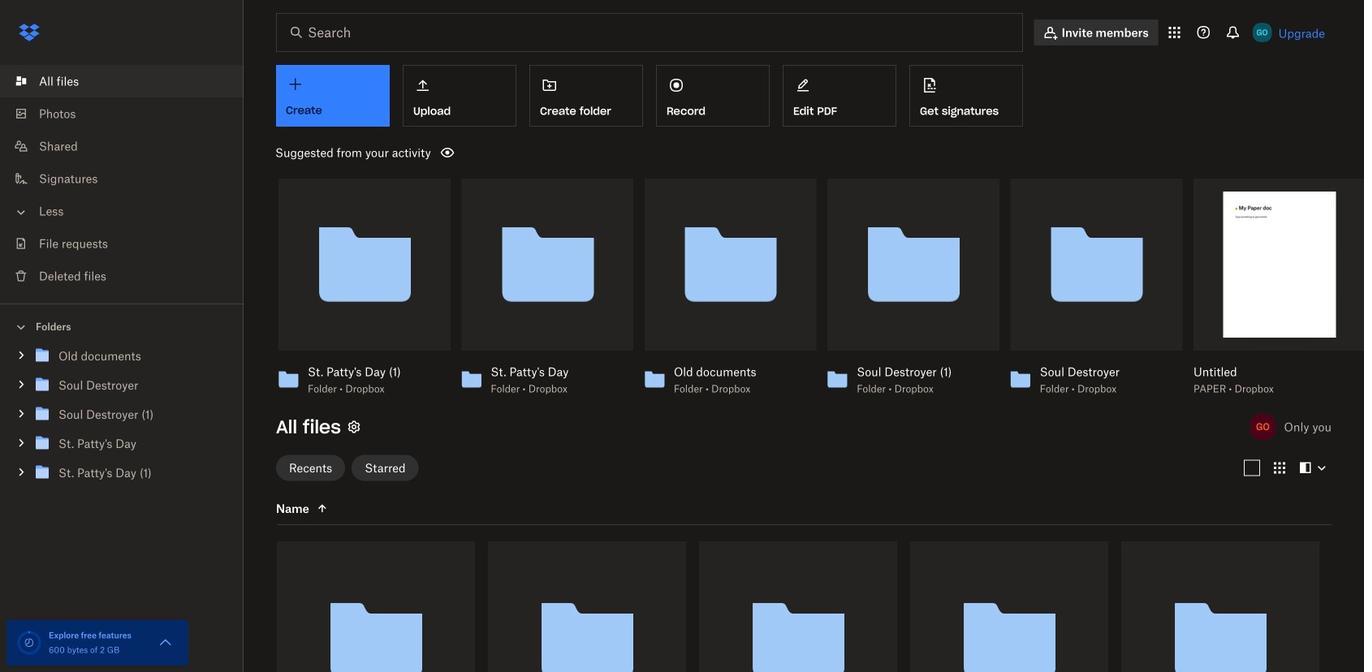 Task type: locate. For each thing, give the bounding box(es) containing it.
list item
[[0, 65, 244, 97]]

folder, st. patty's day (1) row
[[1122, 542, 1320, 673]]

Search in folder "Dropbox" text field
[[308, 23, 990, 42]]

folder, soul destroyer row
[[488, 542, 686, 673]]

group
[[0, 338, 244, 500]]

folder, old documents row
[[277, 542, 475, 673]]

list
[[0, 55, 244, 304]]



Task type: describe. For each thing, give the bounding box(es) containing it.
dropbox image
[[13, 16, 45, 49]]

quota usage image
[[16, 630, 42, 656]]

folder settings image
[[344, 417, 364, 437]]

less image
[[13, 204, 29, 221]]

quota usage progress bar
[[16, 630, 42, 656]]

folder, st. patty's day row
[[911, 542, 1109, 673]]

folder, soul destroyer (1) row
[[699, 542, 898, 673]]



Task type: vqa. For each thing, say whether or not it's contained in the screenshot.
quota usage progress bar
yes



